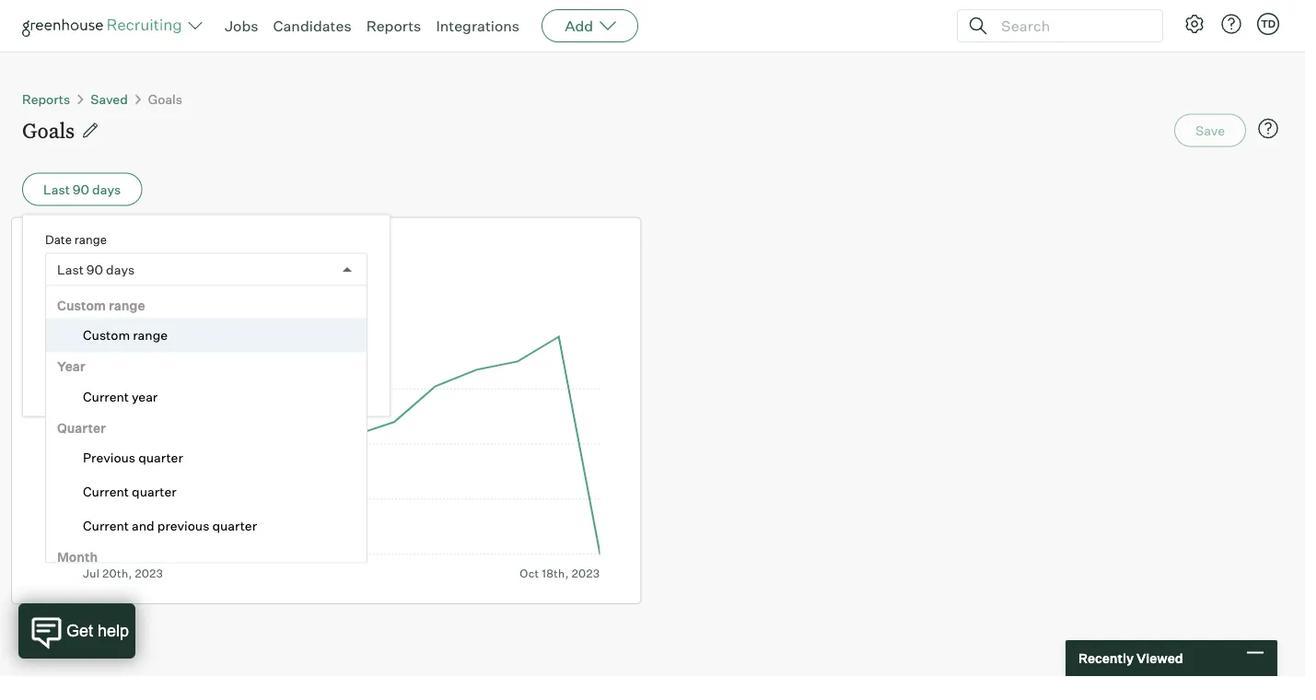 Task type: describe. For each thing, give the bounding box(es) containing it.
1 vertical spatial goals
[[22, 117, 75, 144]]

faq image
[[1257, 117, 1280, 140]]

current quarter
[[83, 483, 177, 499]]

goals for goals data is only available for the last 365 days
[[45, 291, 79, 307]]

days inside button
[[92, 181, 121, 197]]

last 90 days button
[[22, 173, 142, 206]]

add button
[[542, 9, 639, 42]]

10/18/2023
[[227, 354, 296, 370]]

reports for reports link to the bottom
[[22, 91, 70, 107]]

last
[[251, 291, 273, 307]]

last 90 days inside button
[[43, 181, 121, 197]]

configure image
[[1184, 13, 1206, 35]]

integrations
[[436, 17, 520, 35]]

2 vertical spatial range
[[133, 327, 168, 343]]

greenhouse recruiting image
[[22, 15, 188, 37]]

jobs link
[[225, 17, 258, 35]]

is
[[112, 291, 122, 307]]

quarter for current quarter
[[132, 483, 177, 499]]

time
[[27, 234, 76, 259]]

stage link
[[102, 233, 155, 261]]

1 vertical spatial days
[[106, 261, 135, 277]]

time in
[[27, 234, 102, 259]]

quarter for previous quarter
[[138, 449, 183, 465]]

07/20/2023
[[56, 354, 130, 370]]

viewed
[[1137, 650, 1183, 666]]

1 vertical spatial reports link
[[22, 91, 70, 107]]

1 vertical spatial range
[[109, 297, 145, 313]]

year
[[132, 388, 158, 404]]

available
[[153, 291, 206, 307]]

previous
[[157, 517, 209, 533]]

0 vertical spatial custom
[[57, 297, 106, 313]]

start
[[45, 325, 73, 340]]

only
[[125, 291, 150, 307]]

2 vertical spatial days
[[302, 291, 331, 307]]

previous quarter
[[83, 449, 183, 465]]

recently viewed
[[1079, 650, 1183, 666]]

0 vertical spatial range
[[74, 232, 107, 247]]

recently
[[1079, 650, 1134, 666]]



Task type: vqa. For each thing, say whether or not it's contained in the screenshot.
Goals Data Is Only Available For The Last 365 Days
yes



Task type: locate. For each thing, give the bounding box(es) containing it.
date right start
[[76, 325, 101, 340]]

td
[[1261, 18, 1276, 30]]

365
[[276, 291, 299, 307]]

reports link right candidates link
[[366, 17, 421, 35]]

goals data is only available for the last 365 days
[[45, 291, 331, 307]]

days right 365
[[302, 291, 331, 307]]

days up date range
[[92, 181, 121, 197]]

1 horizontal spatial reports
[[366, 17, 421, 35]]

date right end at the left of page
[[240, 325, 265, 340]]

custom range down is
[[83, 327, 168, 343]]

0 vertical spatial last 90 days
[[43, 181, 121, 197]]

end date
[[216, 325, 265, 340]]

0 horizontal spatial reports link
[[22, 91, 70, 107]]

data
[[82, 291, 109, 307]]

edit image
[[81, 121, 99, 140]]

candidates link
[[273, 17, 352, 35]]

90 inside button
[[73, 181, 89, 197]]

the
[[229, 291, 248, 307]]

saved
[[91, 91, 128, 107]]

0 vertical spatial goals
[[148, 91, 182, 107]]

0 vertical spatial 90
[[73, 181, 89, 197]]

xychart image
[[53, 331, 600, 580]]

3 current from the top
[[83, 517, 129, 533]]

90
[[73, 181, 89, 197], [86, 261, 103, 277]]

candidates
[[273, 17, 352, 35]]

1 vertical spatial last 90 days
[[57, 261, 135, 277]]

0 vertical spatial days
[[92, 181, 121, 197]]

end
[[216, 325, 238, 340]]

reports for the topmost reports link
[[366, 17, 421, 35]]

days down the stage link at top
[[106, 261, 135, 277]]

date
[[76, 325, 101, 340], [240, 325, 265, 340]]

date range
[[45, 232, 107, 247]]

current for current quarter
[[83, 483, 129, 499]]

current down previous
[[83, 483, 129, 499]]

1 horizontal spatial date
[[240, 325, 265, 340]]

for
[[209, 291, 226, 307]]

Search text field
[[997, 12, 1146, 39]]

0 vertical spatial quarter
[[138, 449, 183, 465]]

goals right saved
[[148, 91, 182, 107]]

1 vertical spatial quarter
[[132, 483, 177, 499]]

0 vertical spatial reports
[[366, 17, 421, 35]]

td button
[[1254, 9, 1283, 39]]

last down time in
[[57, 261, 84, 277]]

last inside button
[[43, 181, 70, 197]]

td button
[[1257, 13, 1280, 35]]

goals
[[148, 91, 182, 107], [22, 117, 75, 144], [45, 291, 79, 307]]

year
[[57, 358, 85, 374]]

range left the available
[[109, 297, 145, 313]]

90 down the in link
[[86, 261, 103, 277]]

last 90 days up date range
[[43, 181, 121, 197]]

1 vertical spatial reports
[[22, 91, 70, 107]]

1 date from the left
[[76, 325, 101, 340]]

reports link left saved
[[22, 91, 70, 107]]

2 current from the top
[[83, 483, 129, 499]]

date for end date
[[240, 325, 265, 340]]

last
[[43, 181, 70, 197], [57, 261, 84, 277]]

goals left edit "icon"
[[22, 117, 75, 144]]

start date
[[45, 325, 101, 340]]

year current year
[[57, 358, 158, 404]]

1 vertical spatial custom
[[83, 327, 130, 343]]

and
[[132, 517, 155, 533]]

1 vertical spatial last
[[57, 261, 84, 277]]

current inside year current year
[[83, 388, 129, 404]]

custom up start date
[[57, 297, 106, 313]]

last up date
[[43, 181, 70, 197]]

integrations link
[[436, 17, 520, 35]]

add
[[565, 17, 593, 35]]

reports right candidates link
[[366, 17, 421, 35]]

days
[[92, 181, 121, 197], [106, 261, 135, 277], [302, 291, 331, 307]]

reports left saved
[[22, 91, 70, 107]]

jobs
[[225, 17, 258, 35]]

current and previous quarter
[[83, 517, 257, 533]]

2 date from the left
[[240, 325, 265, 340]]

1 current from the top
[[83, 388, 129, 404]]

in
[[80, 234, 98, 259]]

0 vertical spatial current
[[83, 388, 129, 404]]

current left and
[[83, 517, 129, 533]]

0 vertical spatial reports link
[[366, 17, 421, 35]]

2 vertical spatial current
[[83, 517, 129, 533]]

custom range
[[57, 297, 145, 313], [83, 327, 168, 343]]

date for start date
[[76, 325, 101, 340]]

2 vertical spatial goals
[[45, 291, 79, 307]]

reports link
[[366, 17, 421, 35], [22, 91, 70, 107]]

time link
[[27, 233, 80, 261]]

1 vertical spatial current
[[83, 483, 129, 499]]

month
[[57, 549, 98, 565]]

custom up 07/20/2023
[[83, 327, 130, 343]]

current down 07/20/2023
[[83, 388, 129, 404]]

date
[[45, 232, 72, 247]]

0 vertical spatial last
[[43, 181, 70, 197]]

last 90 days down the in link
[[57, 261, 135, 277]]

49%
[[53, 274, 100, 302]]

1 horizontal spatial reports link
[[366, 17, 421, 35]]

0 horizontal spatial reports
[[22, 91, 70, 107]]

0 vertical spatial custom range
[[57, 297, 145, 313]]

last 90 days
[[43, 181, 121, 197], [57, 261, 135, 277]]

saved link
[[91, 91, 128, 107]]

reports
[[366, 17, 421, 35], [22, 91, 70, 107]]

goals left the data
[[45, 291, 79, 307]]

quarter right previous
[[212, 517, 257, 533]]

0 horizontal spatial date
[[76, 325, 101, 340]]

range right date
[[74, 232, 107, 247]]

quarter
[[57, 419, 106, 435]]

2 vertical spatial quarter
[[212, 517, 257, 533]]

current for current and previous quarter
[[83, 517, 129, 533]]

quarter up the 'current quarter'
[[138, 449, 183, 465]]

custom range up start date
[[57, 297, 145, 313]]

quarter up and
[[132, 483, 177, 499]]

goals for the "goals" link
[[148, 91, 182, 107]]

1 vertical spatial 90
[[86, 261, 103, 277]]

previous
[[83, 449, 136, 465]]

in link
[[80, 233, 102, 261]]

current
[[83, 388, 129, 404], [83, 483, 129, 499], [83, 517, 129, 533]]

range down only
[[133, 327, 168, 343]]

stage
[[102, 234, 155, 259]]

1 vertical spatial custom range
[[83, 327, 168, 343]]

goals link
[[148, 91, 182, 107]]

range
[[74, 232, 107, 247], [109, 297, 145, 313], [133, 327, 168, 343]]

quarter
[[138, 449, 183, 465], [132, 483, 177, 499], [212, 517, 257, 533]]

90 up date range
[[73, 181, 89, 197]]

custom
[[57, 297, 106, 313], [83, 327, 130, 343]]



